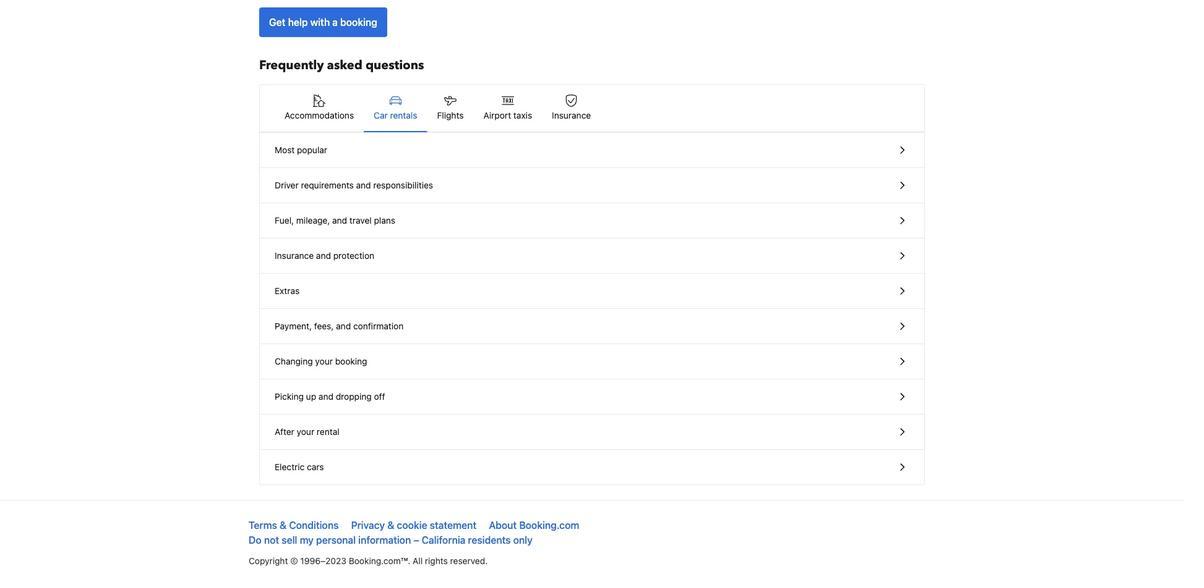 Task type: locate. For each thing, give the bounding box(es) containing it.
1 & from the left
[[280, 520, 287, 532]]

driver requirements and responsibilities
[[275, 180, 433, 191]]

& up sell
[[280, 520, 287, 532]]

insurance up most popular button
[[552, 110, 591, 121]]

1 horizontal spatial your
[[315, 357, 333, 367]]

not
[[264, 535, 279, 547]]

copyright
[[249, 557, 288, 567]]

1 vertical spatial insurance
[[275, 251, 314, 261]]

payment,
[[275, 321, 312, 332]]

and for requirements
[[356, 180, 371, 191]]

terms & conditions link
[[249, 520, 339, 532]]

reserved.
[[450, 557, 488, 567]]

accommodations button
[[275, 85, 364, 132]]

and right up at the bottom left
[[319, 392, 333, 402]]

1 vertical spatial booking
[[335, 357, 367, 367]]

2 & from the left
[[387, 520, 394, 532]]

& up do not sell my personal information – california residents only link
[[387, 520, 394, 532]]

terms & conditions
[[249, 520, 339, 532]]

requirements
[[301, 180, 354, 191]]

driver
[[275, 180, 299, 191]]

insurance
[[552, 110, 591, 121], [275, 251, 314, 261]]

0 vertical spatial booking
[[340, 16, 377, 28]]

up
[[306, 392, 316, 402]]

privacy
[[351, 520, 385, 532]]

and inside 'button'
[[332, 216, 347, 226]]

insurance up "extras"
[[275, 251, 314, 261]]

privacy & cookie statement
[[351, 520, 476, 532]]

and up travel
[[356, 180, 371, 191]]

extras
[[275, 286, 300, 296]]

copyright © 1996–2023 booking.com™. all rights reserved.
[[249, 557, 488, 567]]

0 vertical spatial your
[[315, 357, 333, 367]]

california
[[422, 535, 466, 547]]

1996–2023
[[300, 557, 346, 567]]

and
[[356, 180, 371, 191], [332, 216, 347, 226], [316, 251, 331, 261], [336, 321, 351, 332], [319, 392, 333, 402]]

after
[[275, 427, 294, 437]]

most popular button
[[260, 133, 924, 168]]

changing your booking button
[[260, 345, 924, 380]]

about
[[489, 520, 517, 532]]

all
[[413, 557, 423, 567]]

booking
[[340, 16, 377, 28], [335, 357, 367, 367]]

get
[[269, 16, 286, 28]]

your for rental
[[297, 427, 314, 437]]

and left travel
[[332, 216, 347, 226]]

about booking.com do not sell my personal information – california residents only
[[249, 520, 579, 547]]

your inside 'button'
[[297, 427, 314, 437]]

about booking.com link
[[489, 520, 579, 532]]

insurance for insurance
[[552, 110, 591, 121]]

payment, fees, and confirmation button
[[260, 309, 924, 345]]

1 vertical spatial your
[[297, 427, 314, 437]]

accommodations
[[285, 110, 354, 121]]

1 horizontal spatial &
[[387, 520, 394, 532]]

after your rental
[[275, 427, 339, 437]]

0 horizontal spatial insurance
[[275, 251, 314, 261]]

0 horizontal spatial &
[[280, 520, 287, 532]]

popular
[[297, 145, 327, 155]]

insurance for insurance and protection
[[275, 251, 314, 261]]

off
[[374, 392, 385, 402]]

get help with a booking
[[269, 16, 377, 28]]

frequently asked questions
[[259, 57, 424, 74]]

1 horizontal spatial insurance
[[552, 110, 591, 121]]

0 vertical spatial insurance
[[552, 110, 591, 121]]

©
[[290, 557, 298, 567]]

dropping
[[336, 392, 372, 402]]

your inside button
[[315, 357, 333, 367]]

airport taxis button
[[474, 85, 542, 132]]

and for mileage,
[[332, 216, 347, 226]]

help
[[288, 16, 308, 28]]

&
[[280, 520, 287, 532], [387, 520, 394, 532]]

information
[[358, 535, 411, 547]]

and right the fees,
[[336, 321, 351, 332]]

do not sell my personal information – california residents only link
[[249, 535, 533, 547]]

your right changing
[[315, 357, 333, 367]]

fuel, mileage, and travel plans button
[[260, 204, 924, 239]]

most
[[275, 145, 295, 155]]

booking up dropping
[[335, 357, 367, 367]]

mileage,
[[296, 216, 330, 226]]

driver requirements and responsibilities button
[[260, 168, 924, 204]]

rights
[[425, 557, 448, 567]]

extras button
[[260, 274, 924, 309]]

booking right a
[[340, 16, 377, 28]]

and left protection
[[316, 251, 331, 261]]

a
[[332, 16, 338, 28]]

tab list
[[260, 85, 924, 133]]

your
[[315, 357, 333, 367], [297, 427, 314, 437]]

your right after
[[297, 427, 314, 437]]

picking up and dropping off button
[[260, 380, 924, 415]]

0 horizontal spatial your
[[297, 427, 314, 437]]

protection
[[333, 251, 374, 261]]

responsibilities
[[373, 180, 433, 191]]

and for fees,
[[336, 321, 351, 332]]

booking.com
[[519, 520, 579, 532]]

car rentals
[[374, 110, 417, 121]]

your for booking
[[315, 357, 333, 367]]



Task type: describe. For each thing, give the bounding box(es) containing it.
fees,
[[314, 321, 334, 332]]

airport
[[484, 110, 511, 121]]

personal
[[316, 535, 356, 547]]

most popular
[[275, 145, 327, 155]]

flights
[[437, 110, 464, 121]]

asked
[[327, 57, 363, 74]]

after your rental button
[[260, 415, 924, 450]]

payment, fees, and confirmation
[[275, 321, 404, 332]]

changing
[[275, 357, 313, 367]]

airport taxis
[[484, 110, 532, 121]]

plans
[[374, 216, 395, 226]]

electric
[[275, 462, 305, 473]]

residents
[[468, 535, 511, 547]]

insurance and protection button
[[260, 239, 924, 274]]

picking
[[275, 392, 304, 402]]

fuel,
[[275, 216, 294, 226]]

car
[[374, 110, 388, 121]]

cookie
[[397, 520, 427, 532]]

changing your booking
[[275, 357, 367, 367]]

and for up
[[319, 392, 333, 402]]

get help with a booking button
[[259, 7, 387, 37]]

terms
[[249, 520, 277, 532]]

car rentals button
[[364, 85, 427, 132]]

electric cars
[[275, 462, 324, 473]]

travel
[[350, 216, 372, 226]]

privacy & cookie statement link
[[351, 520, 476, 532]]

my
[[300, 535, 314, 547]]

fuel, mileage, and travel plans
[[275, 216, 395, 226]]

booking.com™.
[[349, 557, 410, 567]]

do
[[249, 535, 262, 547]]

picking up and dropping off
[[275, 392, 385, 402]]

electric cars button
[[260, 450, 924, 485]]

frequently
[[259, 57, 324, 74]]

sell
[[282, 535, 297, 547]]

insurance and protection
[[275, 251, 374, 261]]

insurance button
[[542, 85, 601, 132]]

tab list containing accommodations
[[260, 85, 924, 133]]

with
[[310, 16, 330, 28]]

only
[[513, 535, 533, 547]]

& for terms
[[280, 520, 287, 532]]

rental
[[317, 427, 339, 437]]

statement
[[430, 520, 476, 532]]

conditions
[[289, 520, 339, 532]]

flights button
[[427, 85, 474, 132]]

cars
[[307, 462, 324, 473]]

confirmation
[[353, 321, 404, 332]]

& for privacy
[[387, 520, 394, 532]]

questions
[[366, 57, 424, 74]]

–
[[414, 535, 419, 547]]

taxis
[[513, 110, 532, 121]]

rentals
[[390, 110, 417, 121]]



Task type: vqa. For each thing, say whether or not it's contained in the screenshot.
–
yes



